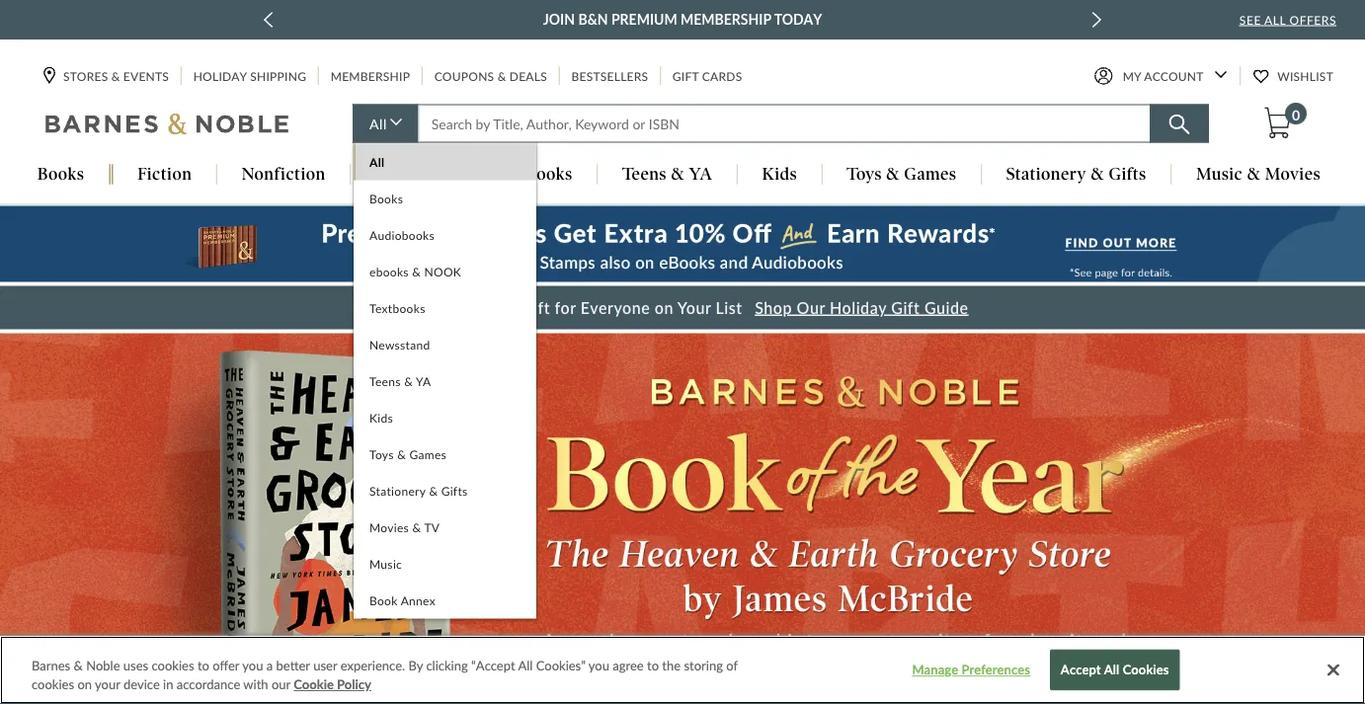 Task type: vqa. For each thing, say whether or not it's contained in the screenshot.
the Books inside Books 'LINK'
yes



Task type: locate. For each thing, give the bounding box(es) containing it.
annex
[[401, 594, 436, 608]]

0 horizontal spatial teens & ya
[[370, 375, 431, 389]]

1 horizontal spatial stationery & gifts
[[1007, 164, 1147, 184]]

your
[[95, 677, 120, 693]]

1 you from the left
[[242, 658, 263, 674]]

0 vertical spatial teens & ya
[[623, 164, 713, 184]]

0 vertical spatial music
[[1197, 164, 1244, 184]]

wishlist
[[1278, 69, 1334, 83]]

all right "accept
[[518, 658, 533, 674]]

1 horizontal spatial music
[[1197, 164, 1244, 184]]

teens & ya down newsstand
[[370, 375, 431, 389]]

cookie policy
[[294, 677, 372, 693]]

1 horizontal spatial you
[[589, 658, 610, 674]]

stationery & gifts inside button
[[1007, 164, 1147, 184]]

perfect
[[463, 298, 517, 317]]

1 horizontal spatial the
[[663, 658, 681, 674]]

1 horizontal spatial kids
[[762, 164, 798, 184]]

ya inside button
[[689, 164, 713, 184]]

stationery inside button
[[1007, 164, 1087, 184]]

ebooks & nook link
[[354, 254, 537, 290]]

policy
[[337, 677, 372, 693]]

the right find
[[434, 298, 459, 317]]

you left a
[[242, 658, 263, 674]]

1 horizontal spatial teens & ya
[[623, 164, 713, 184]]

0 horizontal spatial gifts
[[441, 484, 468, 499]]

1 vertical spatial kids
[[370, 411, 393, 425]]

0 horizontal spatial music
[[370, 557, 402, 572]]

all right accept at right bottom
[[1105, 662, 1120, 678]]

premium members get extra 10% off and earn rewards! new stamps also on ebooks and audiobooks.  find out more image
[[0, 206, 1366, 282]]

gift cards link
[[671, 67, 745, 85]]

teens inside button
[[623, 164, 667, 184]]

1 horizontal spatial toys & games
[[847, 164, 957, 184]]

find the perfect gift for everyone on your list shop our holiday gift guide
[[397, 298, 969, 317]]

device
[[124, 677, 160, 693]]

0 vertical spatial stationery & gifts
[[1007, 164, 1147, 184]]

holiday left shipping
[[193, 69, 247, 83]]

ya
[[689, 164, 713, 184], [416, 375, 431, 389]]

main content
[[0, 205, 1366, 705]]

games
[[905, 164, 957, 184], [410, 448, 447, 462]]

stationery for stationery & gifts button
[[1007, 164, 1087, 184]]

books
[[37, 164, 84, 184], [370, 192, 403, 206]]

1 vertical spatial toys
[[370, 448, 394, 462]]

toys up stationery & gifts "link"
[[370, 448, 394, 462]]

& inside "button"
[[887, 164, 900, 184]]

search image
[[1170, 114, 1190, 135]]

audiobooks inside button
[[481, 164, 573, 184]]

0 vertical spatial on
[[655, 298, 674, 317]]

movies left tv
[[370, 521, 409, 535]]

all link
[[353, 104, 419, 143], [354, 144, 537, 180]]

1 horizontal spatial games
[[905, 164, 957, 184]]

all up books link
[[370, 155, 385, 169]]

storing
[[684, 658, 723, 674]]

1 horizontal spatial teens
[[623, 164, 667, 184]]

coupons & deals link
[[433, 67, 549, 85]]

down arrow image
[[1215, 71, 1228, 79]]

my account
[[1123, 69, 1204, 83]]

cookies
[[152, 658, 194, 674], [32, 677, 74, 693]]

0 horizontal spatial toys & games
[[370, 448, 447, 462]]

stationery & gifts link
[[354, 473, 537, 509]]

movies
[[1266, 164, 1322, 184], [370, 521, 409, 535]]

1 vertical spatial the
[[663, 658, 681, 674]]

1 horizontal spatial membership
[[681, 11, 772, 28]]

stationery & gifts for stationery & gifts button
[[1007, 164, 1147, 184]]

stationery
[[1007, 164, 1087, 184], [370, 484, 426, 499]]

cookie
[[294, 677, 334, 693]]

1 vertical spatial toys & games
[[370, 448, 447, 462]]

toys inside "button"
[[847, 164, 882, 184]]

kids down search by title, author, keyword or isbn text box
[[762, 164, 798, 184]]

accept all cookies
[[1061, 662, 1170, 678]]

today
[[775, 11, 823, 28]]

gifts inside button
[[1109, 164, 1147, 184]]

accept all cookies button
[[1050, 650, 1181, 691]]

games inside toys & games "button"
[[905, 164, 957, 184]]

0 vertical spatial gifts
[[1109, 164, 1147, 184]]

1 horizontal spatial holiday
[[830, 298, 887, 317]]

teens & ya for the teens & ya button
[[623, 164, 713, 184]]

0 vertical spatial games
[[905, 164, 957, 184]]

toys & games for toys & games "button"
[[847, 164, 957, 184]]

main content containing find the perfect gift for everyone on your list
[[0, 205, 1366, 705]]

0 horizontal spatial stationery
[[370, 484, 426, 499]]

music
[[1197, 164, 1244, 184], [370, 557, 402, 572]]

kids button
[[738, 164, 822, 186]]

0 vertical spatial cookies
[[152, 658, 194, 674]]

0 vertical spatial ya
[[689, 164, 713, 184]]

1 horizontal spatial movies
[[1266, 164, 1322, 184]]

0 horizontal spatial games
[[410, 448, 447, 462]]

1 horizontal spatial gift
[[673, 69, 699, 83]]

teens up premium members get extra 10% off and earn rewards! new stamps also on ebooks and audiobooks.  find out more image
[[623, 164, 667, 184]]

bestsellers link
[[570, 67, 651, 85]]

holiday right our
[[830, 298, 887, 317]]

cookies down "barnes"
[[32, 677, 74, 693]]

1 vertical spatial all link
[[354, 144, 537, 180]]

0 horizontal spatial kids
[[370, 411, 393, 425]]

0 horizontal spatial you
[[242, 658, 263, 674]]

music inside music & movies button
[[1197, 164, 1244, 184]]

games inside toys & games link
[[410, 448, 447, 462]]

gift left cards
[[673, 69, 699, 83]]

ya for the teens & ya button
[[689, 164, 713, 184]]

all inside barnes & noble uses cookies to offer you a better user experience. by clicking "accept all cookies" you agree to the storing of cookies on your device in accordance with our
[[518, 658, 533, 674]]

the left 'storing'
[[663, 658, 681, 674]]

0 horizontal spatial cookies
[[32, 677, 74, 693]]

0 vertical spatial stationery
[[1007, 164, 1087, 184]]

0 vertical spatial books
[[37, 164, 84, 184]]

kids inside kids button
[[762, 164, 798, 184]]

& inside "link"
[[429, 484, 438, 499]]

gifts up movies & tv link
[[441, 484, 468, 499]]

gifts inside "link"
[[441, 484, 468, 499]]

membership right shipping
[[331, 69, 410, 83]]

cookie policy link
[[294, 676, 372, 695]]

0 horizontal spatial audiobooks
[[370, 228, 435, 243]]

gift left for
[[522, 298, 551, 317]]

the
[[434, 298, 459, 317], [663, 658, 681, 674]]

previous slide / item image
[[264, 12, 273, 28]]

gift
[[673, 69, 699, 83], [522, 298, 551, 317], [892, 298, 921, 317]]

cookies up in
[[152, 658, 194, 674]]

music link
[[354, 546, 537, 583]]

1 horizontal spatial on
[[655, 298, 674, 317]]

events
[[123, 69, 169, 83]]

membership
[[681, 11, 772, 28], [331, 69, 410, 83]]

movies down cart "image"
[[1266, 164, 1322, 184]]

0 vertical spatial membership
[[681, 11, 772, 28]]

music for music & movies
[[1197, 164, 1244, 184]]

1 horizontal spatial toys
[[847, 164, 882, 184]]

cookies
[[1123, 662, 1170, 678]]

stationery inside "link"
[[370, 484, 426, 499]]

kids
[[762, 164, 798, 184], [370, 411, 393, 425]]

teens & ya up premium members get extra 10% off and earn rewards! new stamps also on ebooks and audiobooks.  find out more image
[[623, 164, 713, 184]]

0 horizontal spatial stationery & gifts
[[370, 484, 468, 499]]

0 horizontal spatial to
[[198, 658, 209, 674]]

kids up toys & games link
[[370, 411, 393, 425]]

stores
[[63, 69, 108, 83]]

1 vertical spatial stationery & gifts
[[370, 484, 468, 499]]

all
[[1265, 12, 1287, 27], [370, 115, 387, 132], [370, 155, 385, 169], [518, 658, 533, 674], [1105, 662, 1120, 678]]

textbooks
[[370, 301, 426, 316]]

toys for toys & games "button"
[[847, 164, 882, 184]]

our
[[272, 677, 291, 693]]

stationery & gifts button
[[982, 164, 1172, 186]]

teens & ya
[[623, 164, 713, 184], [370, 375, 431, 389]]

0 vertical spatial teens
[[623, 164, 667, 184]]

0 horizontal spatial teens
[[370, 375, 401, 389]]

0 horizontal spatial ya
[[416, 375, 431, 389]]

1 vertical spatial holiday
[[830, 298, 887, 317]]

0 horizontal spatial books
[[37, 164, 84, 184]]

1 horizontal spatial stationery
[[1007, 164, 1087, 184]]

stationery for stationery & gifts "link"
[[370, 484, 426, 499]]

stationery & gifts inside "link"
[[370, 484, 468, 499]]

None field
[[419, 104, 1151, 143]]

book annex link
[[354, 583, 537, 619]]

everyone
[[581, 298, 651, 317]]

membership up cards
[[681, 11, 772, 28]]

cards
[[703, 69, 743, 83]]

kids for kids button on the right of the page
[[762, 164, 798, 184]]

0 vertical spatial kids
[[762, 164, 798, 184]]

0 vertical spatial toys & games
[[847, 164, 957, 184]]

0 vertical spatial the
[[434, 298, 459, 317]]

gifts down my
[[1109, 164, 1147, 184]]

book annex
[[370, 594, 436, 608]]

1 horizontal spatial ya
[[689, 164, 713, 184]]

& for the teens & ya button
[[672, 164, 685, 184]]

all link up audiobooks link
[[354, 144, 537, 180]]

books inside button
[[37, 164, 84, 184]]

audiobooks down deals
[[481, 164, 573, 184]]

teens & ya inside button
[[623, 164, 713, 184]]

& for ebooks & nook link
[[412, 265, 421, 279]]

0 vertical spatial all link
[[353, 104, 419, 143]]

on inside barnes & noble uses cookies to offer you a better user experience. by clicking "accept all cookies" you agree to the storing of cookies on your device in accordance with our
[[77, 677, 92, 693]]

1 vertical spatial books
[[370, 192, 403, 206]]

1 horizontal spatial gifts
[[1109, 164, 1147, 184]]

1 vertical spatial stationery
[[370, 484, 426, 499]]

music for music
[[370, 557, 402, 572]]

toys right kids button on the right of the page
[[847, 164, 882, 184]]

teens for teens & ya link
[[370, 375, 401, 389]]

gifts for stationery & gifts "link"
[[441, 484, 468, 499]]

audiobooks up ebooks
[[370, 228, 435, 243]]

1 vertical spatial teens & ya
[[370, 375, 431, 389]]

1 vertical spatial ya
[[416, 375, 431, 389]]

0 vertical spatial movies
[[1266, 164, 1322, 184]]

1 horizontal spatial to
[[647, 658, 659, 674]]

0 horizontal spatial membership
[[331, 69, 410, 83]]

teens & ya button
[[598, 164, 737, 186]]

games for toys & games "button"
[[905, 164, 957, 184]]

gifts
[[1109, 164, 1147, 184], [441, 484, 468, 499]]

ya up kids link
[[416, 375, 431, 389]]

0 horizontal spatial movies
[[370, 521, 409, 535]]

coupons & deals
[[435, 69, 547, 83]]

ya up premium members get extra 10% off and earn rewards! new stamps also on ebooks and audiobooks.  find out more image
[[689, 164, 713, 184]]

toys & games
[[847, 164, 957, 184], [370, 448, 447, 462]]

all down the membership link
[[370, 115, 387, 132]]

kids inside kids link
[[370, 411, 393, 425]]

you left agree
[[589, 658, 610, 674]]

1 to from the left
[[198, 658, 209, 674]]

my account button
[[1095, 67, 1228, 85]]

1 horizontal spatial cookies
[[152, 658, 194, 674]]

books for books button
[[37, 164, 84, 184]]

1 vertical spatial music
[[370, 557, 402, 572]]

to
[[198, 658, 209, 674], [647, 658, 659, 674]]

0 vertical spatial toys
[[847, 164, 882, 184]]

1 vertical spatial on
[[77, 677, 92, 693]]

to up accordance
[[198, 658, 209, 674]]

manage preferences button
[[910, 651, 1034, 690]]

1 vertical spatial games
[[410, 448, 447, 462]]

1 vertical spatial gifts
[[441, 484, 468, 499]]

0 vertical spatial holiday
[[193, 69, 247, 83]]

deals
[[510, 69, 547, 83]]

all link down the membership link
[[353, 104, 419, 143]]

teens down newsstand
[[370, 375, 401, 389]]

1 vertical spatial movies
[[370, 521, 409, 535]]

to right agree
[[647, 658, 659, 674]]

our
[[797, 298, 826, 317]]

in
[[163, 677, 173, 693]]

0 horizontal spatial toys
[[370, 448, 394, 462]]

cookies"
[[536, 658, 586, 674]]

your
[[678, 298, 712, 317]]

see all offers link
[[1240, 12, 1337, 27]]

toys & games inside "button"
[[847, 164, 957, 184]]

gift left guide
[[892, 298, 921, 317]]

gift cards
[[673, 69, 743, 83]]

1 horizontal spatial audiobooks
[[481, 164, 573, 184]]

1 horizontal spatial books
[[370, 192, 403, 206]]

1 vertical spatial teens
[[370, 375, 401, 389]]

0 vertical spatial audiobooks
[[481, 164, 573, 184]]

& for music & movies button
[[1248, 164, 1261, 184]]

1 vertical spatial audiobooks
[[370, 228, 435, 243]]

on
[[655, 298, 674, 317], [77, 677, 92, 693]]

movies & tv link
[[354, 509, 537, 546]]

"accept
[[472, 658, 515, 674]]

0 horizontal spatial on
[[77, 677, 92, 693]]



Task type: describe. For each thing, give the bounding box(es) containing it.
movies inside music & movies button
[[1266, 164, 1322, 184]]

audiobooks for audiobooks link
[[370, 228, 435, 243]]

all right see
[[1265, 12, 1287, 27]]

premium
[[612, 11, 678, 28]]

of
[[727, 658, 738, 674]]

toys & games for toys & games link
[[370, 448, 447, 462]]

user
[[313, 658, 337, 674]]

teens & ya link
[[354, 363, 537, 400]]

find
[[397, 298, 429, 317]]

manage
[[913, 662, 959, 678]]

offer
[[213, 658, 239, 674]]

manage preferences
[[913, 662, 1031, 678]]

see all offers
[[1240, 12, 1337, 27]]

0 horizontal spatial the
[[434, 298, 459, 317]]

cart image
[[1265, 107, 1292, 139]]

ebooks & nook
[[370, 265, 462, 279]]

audiobooks button
[[456, 164, 598, 186]]

gift inside "gift cards" link
[[673, 69, 699, 83]]

list
[[716, 298, 743, 317]]

newsstand link
[[354, 327, 537, 363]]

1 vertical spatial cookies
[[32, 677, 74, 693]]

join
[[543, 11, 575, 28]]

& for stationery & gifts button
[[1092, 164, 1105, 184]]

0 horizontal spatial gift
[[522, 298, 551, 317]]

audiobooks link
[[354, 217, 537, 254]]

newsstand
[[370, 338, 431, 352]]

agree
[[613, 658, 644, 674]]

all inside the accept all cookies 'button'
[[1105, 662, 1120, 678]]

a
[[267, 658, 273, 674]]

2 to from the left
[[647, 658, 659, 674]]

logo image
[[45, 112, 291, 140]]

my
[[1123, 69, 1142, 83]]

experience.
[[341, 658, 405, 674]]

with
[[243, 677, 268, 693]]

gifts for stationery & gifts button
[[1109, 164, 1147, 184]]

barnes & noble uses cookies to offer you a better user experience. by clicking "accept all cookies" you agree to the storing of cookies on your device in accordance with our
[[32, 658, 738, 693]]

by
[[409, 658, 423, 674]]

0 horizontal spatial holiday
[[193, 69, 247, 83]]

& for coupons & deals link
[[498, 69, 506, 83]]

movies inside movies & tv link
[[370, 521, 409, 535]]

stores & events link
[[43, 67, 171, 85]]

coupons
[[435, 69, 495, 83]]

nonfiction button
[[217, 164, 350, 186]]

next slide / item image
[[1092, 12, 1102, 28]]

& inside barnes & noble uses cookies to offer you a better user experience. by clicking "accept all cookies" you agree to the storing of cookies on your device in accordance with our
[[74, 658, 83, 674]]

join b&n premium membership today
[[543, 11, 823, 28]]

1 vertical spatial membership
[[331, 69, 410, 83]]

& for toys & games "button"
[[887, 164, 900, 184]]

ebooks
[[375, 164, 431, 184]]

uses
[[123, 658, 148, 674]]

privacy alert dialog
[[0, 636, 1366, 705]]

Search by Title, Author, Keyword or ISBN text field
[[419, 104, 1151, 143]]

& for teens & ya link
[[404, 375, 413, 389]]

ya for teens & ya link
[[416, 375, 431, 389]]

for
[[555, 298, 577, 317]]

0
[[1293, 106, 1301, 123]]

books button
[[13, 164, 109, 186]]

& for toys & games link
[[397, 448, 406, 462]]

holiday shipping link
[[191, 67, 309, 85]]

join b&n premium membership today link
[[543, 8, 823, 32]]

2 you from the left
[[589, 658, 610, 674]]

ebooks button
[[351, 164, 456, 186]]

b&n
[[579, 11, 608, 28]]

user image
[[1095, 67, 1114, 85]]

toys for toys & games link
[[370, 448, 394, 462]]

games for toys & games link
[[410, 448, 447, 462]]

nonfiction
[[242, 164, 326, 184]]

teens & ya for teens & ya link
[[370, 375, 431, 389]]

toys & games link
[[354, 436, 537, 473]]

music & movies button
[[1172, 164, 1346, 186]]

preferences
[[962, 662, 1031, 678]]

shipping
[[250, 69, 307, 83]]

bestsellers
[[572, 69, 649, 83]]

accordance
[[177, 677, 240, 693]]

the inside barnes & noble uses cookies to offer you a better user experience. by clicking "accept all cookies" you agree to the storing of cookies on your device in accordance with our
[[663, 658, 681, 674]]

books for books link
[[370, 192, 403, 206]]

audiobooks for audiobooks button
[[481, 164, 573, 184]]

2 horizontal spatial gift
[[892, 298, 921, 317]]

movies & tv
[[370, 521, 440, 535]]

ebooks
[[370, 265, 409, 279]]

kids for kids link
[[370, 411, 393, 425]]

accept
[[1061, 662, 1102, 678]]

toys & games button
[[823, 164, 982, 186]]

0 button
[[1263, 103, 1308, 140]]

& for stationery & gifts "link"
[[429, 484, 438, 499]]

better
[[276, 658, 310, 674]]

holiday shipping
[[193, 69, 307, 83]]

tv
[[424, 521, 440, 535]]

music & movies
[[1197, 164, 1322, 184]]

offers
[[1290, 12, 1337, 27]]

teens for the teens & ya button
[[623, 164, 667, 184]]

books link
[[354, 180, 537, 217]]

membership link
[[329, 67, 412, 85]]

see
[[1240, 12, 1262, 27]]

textbooks link
[[354, 290, 537, 327]]

book
[[370, 594, 398, 608]]

wishlist link
[[1254, 67, 1336, 85]]

stores & events
[[63, 69, 169, 83]]

nook
[[425, 265, 462, 279]]

kids link
[[354, 400, 537, 436]]

stationery & gifts for stationery & gifts "link"
[[370, 484, 468, 499]]

fiction
[[138, 164, 192, 184]]

barnes
[[32, 658, 70, 674]]

account
[[1145, 69, 1204, 83]]

& for movies & tv link
[[413, 521, 421, 535]]

fiction button
[[113, 164, 217, 186]]

clicking
[[426, 658, 468, 674]]

guide
[[925, 298, 969, 317]]



